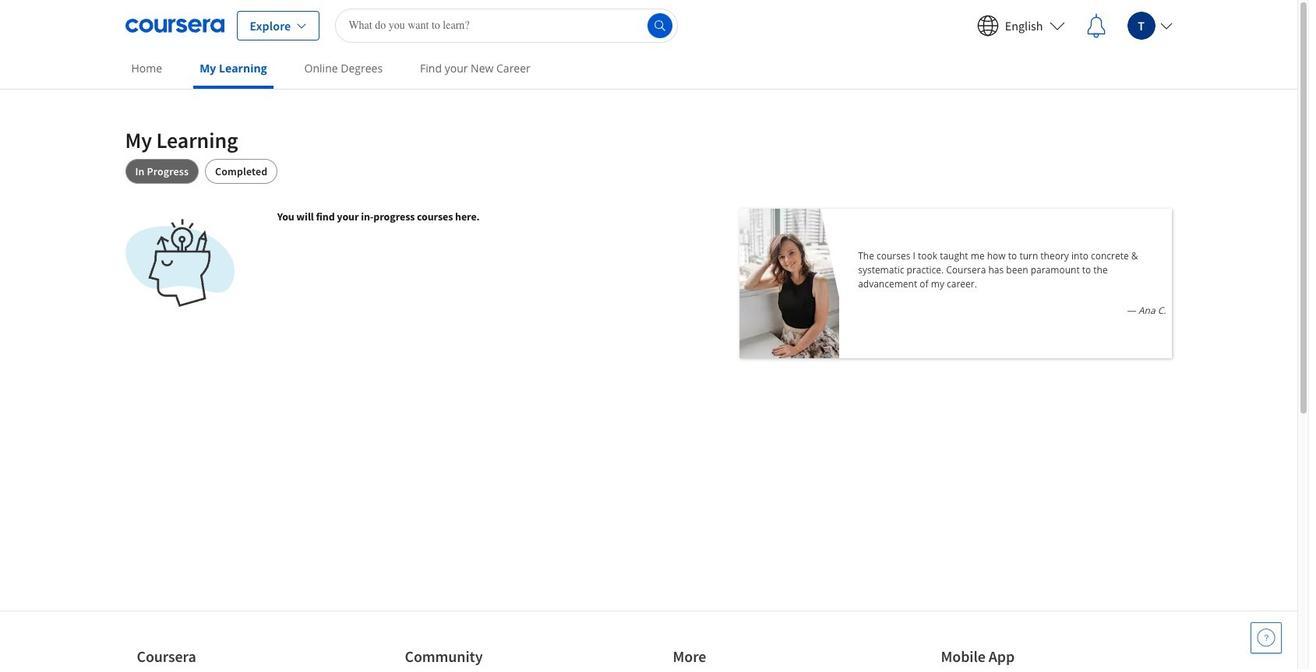 Task type: describe. For each thing, give the bounding box(es) containing it.
What do you want to learn? text field
[[336, 8, 679, 42]]

coursera image
[[125, 13, 224, 38]]



Task type: vqa. For each thing, say whether or not it's contained in the screenshot.
Search Field
yes



Task type: locate. For each thing, give the bounding box(es) containing it.
tab list
[[125, 159, 1173, 184]]

help center image
[[1257, 629, 1276, 648]]

None search field
[[336, 8, 679, 42]]



